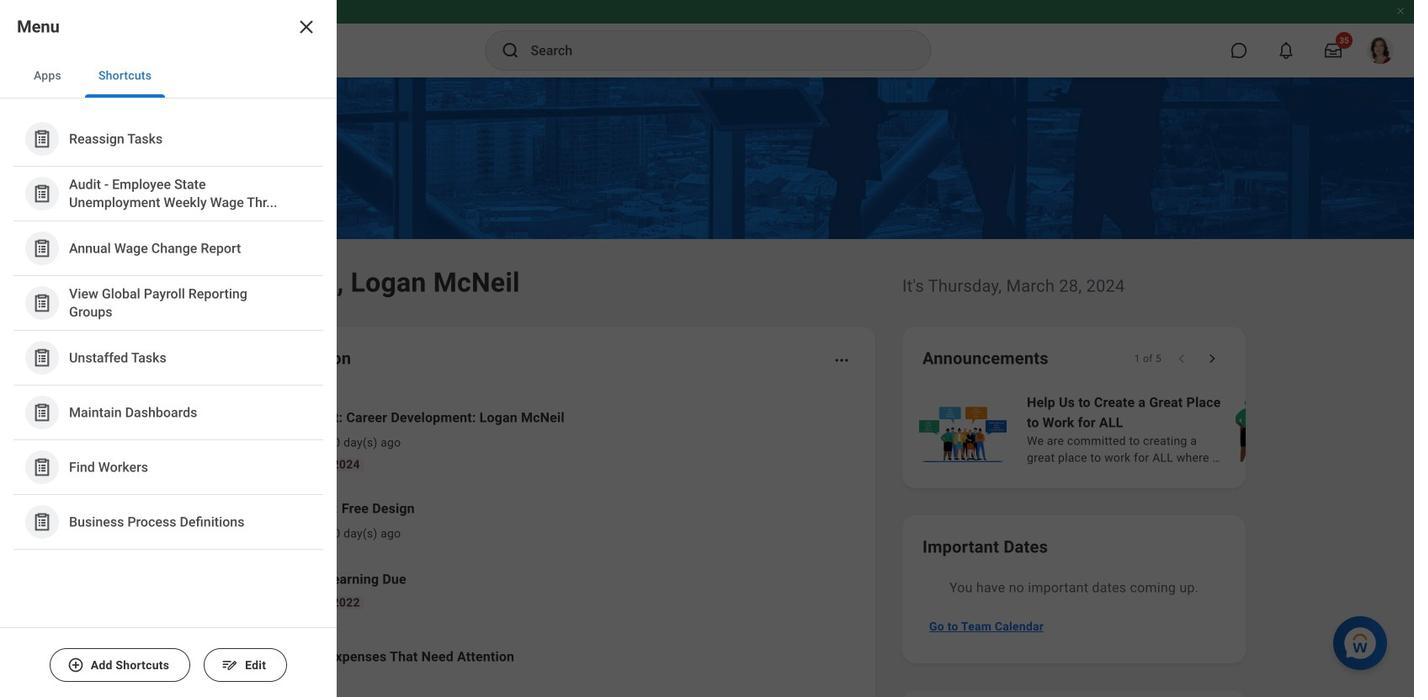 Task type: vqa. For each thing, say whether or not it's contained in the screenshot.
View
no



Task type: describe. For each thing, give the bounding box(es) containing it.
3 clipboard image from the top
[[32, 457, 53, 478]]

chevron right small image
[[1204, 350, 1221, 367]]

dashboard expenses image
[[213, 644, 238, 669]]

1 clipboard image from the top
[[32, 128, 53, 149]]

x image
[[296, 17, 317, 37]]

plus circle image
[[67, 657, 84, 674]]

4 clipboard image from the top
[[32, 347, 53, 368]]



Task type: locate. For each thing, give the bounding box(es) containing it.
clipboard image
[[32, 128, 53, 149], [32, 402, 53, 423], [32, 457, 53, 478]]

2 clipboard image from the top
[[32, 402, 53, 423]]

1 vertical spatial clipboard image
[[32, 402, 53, 423]]

search image
[[501, 40, 521, 61]]

2 vertical spatial clipboard image
[[32, 457, 53, 478]]

inbox image
[[213, 508, 238, 533]]

5 clipboard image from the top
[[32, 512, 53, 533]]

inbox large image
[[1325, 42, 1342, 59]]

chevron left small image
[[1174, 350, 1191, 367]]

tab list
[[0, 54, 337, 99]]

0 vertical spatial clipboard image
[[32, 128, 53, 149]]

text edit image
[[222, 657, 238, 674]]

main content
[[0, 77, 1415, 697]]

close environment banner image
[[1396, 6, 1406, 16]]

list
[[0, 99, 337, 563], [916, 391, 1415, 468], [189, 394, 856, 690]]

3 clipboard image from the top
[[32, 293, 53, 314]]

profile logan mcneil element
[[1357, 32, 1405, 69]]

2 clipboard image from the top
[[32, 238, 53, 259]]

inbox image
[[213, 427, 238, 452]]

banner
[[0, 0, 1415, 77]]

clipboard image
[[32, 183, 53, 204], [32, 238, 53, 259], [32, 293, 53, 314], [32, 347, 53, 368], [32, 512, 53, 533]]

status
[[1135, 352, 1162, 365]]

1 clipboard image from the top
[[32, 183, 53, 204]]

global navigation dialog
[[0, 0, 337, 697]]

notifications large image
[[1278, 42, 1295, 59]]



